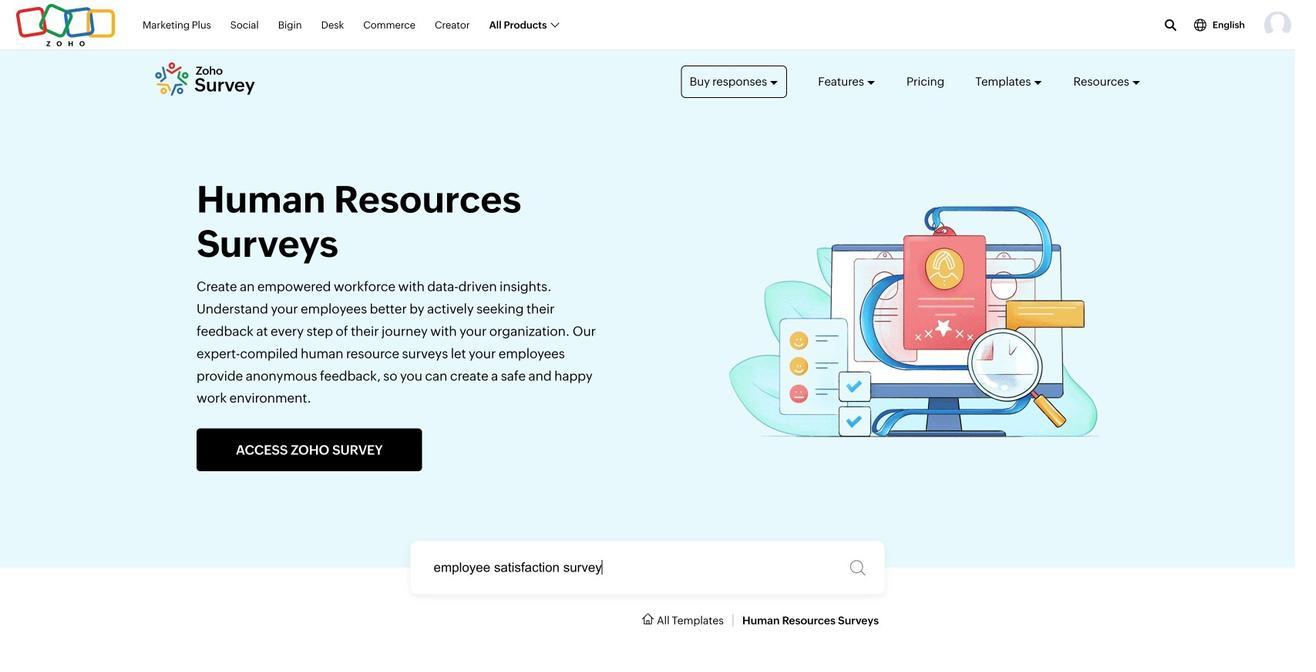 Task type: describe. For each thing, give the bounding box(es) containing it.
zoho survey logo image
[[154, 62, 256, 96]]



Task type: locate. For each thing, give the bounding box(es) containing it.
greg robinson image
[[1265, 12, 1292, 39]]

Search for a 250+ survey template text field
[[411, 541, 885, 594]]

human resources surveys image
[[729, 206, 1099, 437]]



Task type: vqa. For each thing, say whether or not it's contained in the screenshot.
the Search for a 250+ survey template TEXT FIELD
yes



